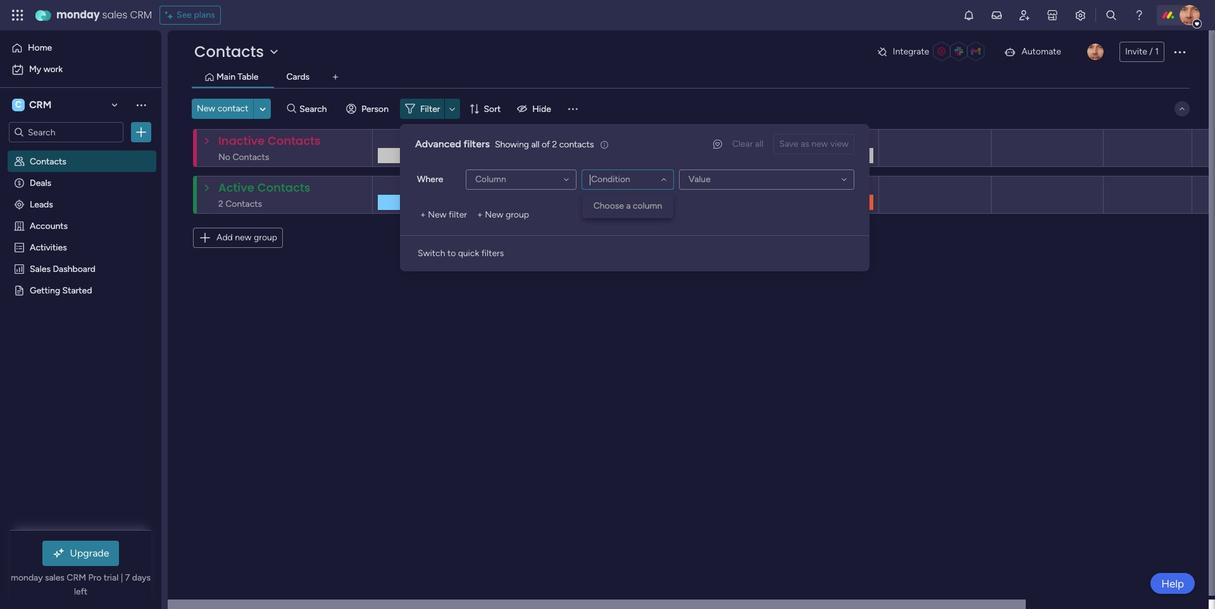 Task type: locate. For each thing, give the bounding box(es) containing it.
0 vertical spatial crm
[[130, 8, 152, 22]]

1 horizontal spatial james peterson image
[[1180, 5, 1201, 25]]

1 horizontal spatial new
[[428, 210, 447, 220]]

type up + new filter
[[412, 179, 431, 190]]

new right the as
[[812, 139, 829, 149]]

upgrade
[[70, 548, 109, 560]]

2 all from the left
[[532, 139, 540, 150]]

all right clear
[[755, 139, 764, 149]]

new left contact
[[197, 103, 215, 114]]

group
[[506, 210, 529, 220], [254, 232, 277, 243]]

option
[[0, 150, 161, 152]]

0 horizontal spatial +
[[420, 210, 426, 220]]

Type field
[[408, 131, 434, 145], [408, 178, 434, 192]]

1 horizontal spatial +
[[477, 210, 483, 220]]

0 horizontal spatial monday
[[11, 573, 43, 584]]

switch to quick filters
[[418, 248, 504, 259]]

group down column
[[506, 210, 529, 220]]

james peterson image
[[1180, 5, 1201, 25], [1088, 44, 1104, 60]]

invite / 1
[[1126, 46, 1159, 57]]

1 all from the left
[[755, 139, 764, 149]]

update feed image
[[991, 9, 1004, 22]]

sales
[[30, 263, 51, 274]]

contacts up deals
[[30, 156, 66, 167]]

inactive
[[218, 133, 265, 149]]

all
[[755, 139, 764, 149], [532, 139, 540, 150]]

contacts inside active contacts field
[[257, 180, 311, 196]]

1 type from the top
[[412, 132, 431, 143]]

+
[[420, 210, 426, 220], [477, 210, 483, 220]]

contacts up main
[[194, 41, 264, 62]]

priority down "view"
[[821, 179, 849, 190]]

2 horizontal spatial new
[[485, 210, 504, 220]]

+ new filter button
[[415, 205, 472, 225]]

crm
[[130, 8, 152, 22], [29, 99, 52, 111], [67, 573, 86, 584]]

+ new group
[[477, 210, 529, 220]]

priority field right the as
[[818, 131, 852, 145]]

monday up home link
[[56, 8, 100, 22]]

2 priority from the top
[[821, 179, 849, 190]]

0 vertical spatial type field
[[408, 131, 434, 145]]

priority
[[821, 132, 849, 143], [821, 179, 849, 190]]

dashboard
[[53, 263, 96, 274]]

arrow down image
[[445, 101, 460, 117]]

activities
[[30, 242, 67, 253]]

1 priority field from the top
[[818, 131, 852, 145]]

notifications image
[[963, 9, 976, 22]]

filters
[[464, 138, 490, 150], [482, 248, 504, 259]]

main
[[217, 72, 236, 82]]

+ new filter
[[420, 210, 467, 220]]

2 + from the left
[[477, 210, 483, 220]]

filter button
[[400, 99, 460, 119]]

0 vertical spatial sales
[[102, 8, 127, 22]]

1 horizontal spatial sales
[[102, 8, 127, 22]]

new for + new group
[[485, 210, 504, 220]]

+ left the filter
[[420, 210, 426, 220]]

1 + from the left
[[420, 210, 426, 220]]

list box containing contacts
[[0, 148, 161, 472]]

contacts
[[194, 41, 264, 62], [268, 133, 321, 149], [30, 156, 66, 167], [257, 180, 311, 196]]

new
[[812, 139, 829, 149], [235, 232, 252, 243]]

1 vertical spatial filters
[[482, 248, 504, 259]]

monday for monday sales crm
[[56, 8, 100, 22]]

0 horizontal spatial new
[[235, 232, 252, 243]]

0 vertical spatial filters
[[464, 138, 490, 150]]

contact
[[218, 103, 249, 114]]

0 horizontal spatial group
[[254, 232, 277, 243]]

contacts down v2 search icon
[[268, 133, 321, 149]]

crm left see
[[130, 8, 152, 22]]

save as new view button
[[774, 134, 855, 155]]

active
[[218, 180, 254, 196]]

to
[[448, 248, 456, 259]]

1 vertical spatial sales
[[45, 573, 65, 584]]

sort
[[484, 104, 501, 114]]

add view image
[[333, 73, 338, 82]]

options image
[[135, 126, 148, 139]]

all inside advanced filters showing all of 2 contacts
[[532, 139, 540, 150]]

new right add
[[235, 232, 252, 243]]

contacts right active
[[257, 180, 311, 196]]

home link
[[8, 38, 154, 58]]

1 vertical spatial james peterson image
[[1088, 44, 1104, 60]]

+ right the filter
[[477, 210, 483, 220]]

cards
[[286, 72, 310, 82]]

list box
[[0, 148, 161, 472]]

0 vertical spatial priority
[[821, 132, 849, 143]]

2 type from the top
[[412, 179, 431, 190]]

Priority field
[[818, 131, 852, 145], [818, 178, 852, 192]]

tab list containing main table
[[192, 67, 1190, 88]]

crm up left
[[67, 573, 86, 584]]

save
[[780, 139, 799, 149]]

help image
[[1133, 9, 1146, 22]]

crm right workspace icon
[[29, 99, 52, 111]]

monday
[[56, 8, 100, 22], [11, 573, 43, 584]]

sales up home link
[[102, 8, 127, 22]]

tab list
[[192, 67, 1190, 88]]

1 horizontal spatial crm
[[67, 573, 86, 584]]

active contacts
[[218, 180, 311, 196]]

1 vertical spatial monday
[[11, 573, 43, 584]]

james peterson image left the invite
[[1088, 44, 1104, 60]]

plans
[[194, 9, 215, 20]]

home option
[[8, 38, 154, 58]]

monday sales crm pro trial |
[[11, 573, 125, 584]]

automate button
[[999, 42, 1067, 62]]

1 vertical spatial priority
[[821, 179, 849, 190]]

1 vertical spatial crm
[[29, 99, 52, 111]]

type
[[412, 132, 431, 143], [412, 179, 431, 190]]

monday down upgrade button
[[11, 573, 43, 584]]

new for + new filter
[[428, 210, 447, 220]]

tab
[[326, 67, 346, 87]]

type for first type field from the bottom of the page
[[412, 179, 431, 190]]

priority right the as
[[821, 132, 849, 143]]

1 horizontal spatial new
[[812, 139, 829, 149]]

contacts inside inactive contacts field
[[268, 133, 321, 149]]

0 vertical spatial group
[[506, 210, 529, 220]]

1 vertical spatial group
[[254, 232, 277, 243]]

workspace image
[[12, 98, 25, 112]]

all left of
[[532, 139, 540, 150]]

type field up + new filter
[[408, 178, 434, 192]]

1 vertical spatial type field
[[408, 178, 434, 192]]

home
[[28, 42, 52, 53]]

accounts
[[30, 220, 68, 231]]

workspace options image
[[135, 99, 148, 111]]

of
[[542, 139, 550, 150]]

1 vertical spatial priority field
[[818, 178, 852, 192]]

Inactive Contacts field
[[215, 133, 324, 149]]

1 vertical spatial type
[[412, 179, 431, 190]]

type field down filter popup button
[[408, 131, 434, 145]]

0 horizontal spatial all
[[532, 139, 540, 150]]

collapse image
[[1178, 104, 1188, 114]]

1 priority from the top
[[821, 132, 849, 143]]

days
[[132, 573, 151, 584]]

priority field down "view"
[[818, 178, 852, 192]]

contacts button
[[192, 41, 284, 62]]

2 horizontal spatial crm
[[130, 8, 152, 22]]

person button
[[341, 99, 396, 119]]

showing
[[495, 139, 529, 150]]

options image
[[1173, 44, 1188, 60]]

2 vertical spatial crm
[[67, 573, 86, 584]]

see
[[177, 9, 192, 20]]

quick
[[458, 248, 479, 259]]

filters right quick
[[482, 248, 504, 259]]

crm inside workspace selection element
[[29, 99, 52, 111]]

left
[[74, 587, 87, 598]]

sales
[[102, 8, 127, 22], [45, 573, 65, 584]]

1 horizontal spatial all
[[755, 139, 764, 149]]

menu image
[[567, 103, 579, 115]]

+ for + new filter
[[420, 210, 426, 220]]

2 priority field from the top
[[818, 178, 852, 192]]

new
[[197, 103, 215, 114], [428, 210, 447, 220], [485, 210, 504, 220]]

view
[[831, 139, 849, 149]]

add
[[217, 232, 233, 243]]

trial
[[104, 573, 119, 584]]

0 vertical spatial monday
[[56, 8, 100, 22]]

group right add
[[254, 232, 277, 243]]

filters left the showing
[[464, 138, 490, 150]]

cards button
[[283, 70, 313, 84]]

1 horizontal spatial group
[[506, 210, 529, 220]]

invite members image
[[1019, 9, 1031, 22]]

filter
[[449, 210, 467, 220]]

0 horizontal spatial sales
[[45, 573, 65, 584]]

main table button
[[213, 70, 262, 84]]

inactive contacts
[[218, 133, 321, 149]]

0 horizontal spatial crm
[[29, 99, 52, 111]]

1 horizontal spatial monday
[[56, 8, 100, 22]]

column
[[633, 201, 663, 211]]

7 days left
[[74, 573, 151, 598]]

0 vertical spatial type
[[412, 132, 431, 143]]

sales down upgrade button
[[45, 573, 65, 584]]

james peterson image up options image
[[1180, 5, 1201, 25]]

new down column
[[485, 210, 504, 220]]

0 vertical spatial priority field
[[818, 131, 852, 145]]

new left the filter
[[428, 210, 447, 220]]

getting
[[30, 285, 60, 296]]

type down filter popup button
[[412, 132, 431, 143]]

2 type field from the top
[[408, 178, 434, 192]]

see plans button
[[160, 6, 221, 25]]

0 horizontal spatial new
[[197, 103, 215, 114]]



Task type: vqa. For each thing, say whether or not it's contained in the screenshot.
second >
no



Task type: describe. For each thing, give the bounding box(es) containing it.
1 type field from the top
[[408, 131, 434, 145]]

save as new view
[[780, 139, 849, 149]]

v2 search image
[[287, 102, 296, 116]]

advanced filters showing all of 2 contacts
[[415, 138, 594, 150]]

help
[[1162, 578, 1185, 590]]

all inside 'button'
[[755, 139, 764, 149]]

invite / 1 button
[[1120, 42, 1165, 62]]

help button
[[1151, 574, 1195, 595]]

crm for monday sales crm
[[130, 8, 152, 22]]

crm for monday sales crm pro trial |
[[67, 573, 86, 584]]

1 vertical spatial new
[[235, 232, 252, 243]]

/
[[1150, 46, 1154, 57]]

value
[[689, 174, 711, 185]]

hide button
[[512, 99, 559, 119]]

pro
[[88, 573, 102, 584]]

7
[[125, 573, 130, 584]]

a
[[627, 201, 631, 211]]

sales for monday sales crm pro trial |
[[45, 573, 65, 584]]

select product image
[[11, 9, 24, 22]]

add new group
[[217, 232, 277, 243]]

advanced
[[415, 138, 461, 150]]

invite
[[1126, 46, 1148, 57]]

leads
[[30, 199, 53, 210]]

sales dashboard
[[30, 263, 96, 274]]

sales for monday sales crm
[[102, 8, 127, 22]]

workspace selection element
[[12, 98, 53, 113]]

my work option
[[8, 60, 154, 80]]

public board image
[[13, 284, 25, 296]]

choose
[[594, 201, 624, 211]]

deals
[[30, 177, 51, 188]]

my
[[29, 64, 41, 75]]

hide
[[533, 104, 551, 114]]

getting started
[[30, 285, 92, 296]]

monday sales crm
[[56, 8, 152, 22]]

filter
[[420, 104, 440, 114]]

table
[[238, 72, 259, 82]]

condition
[[591, 174, 631, 185]]

search everything image
[[1106, 9, 1118, 22]]

new contact button
[[192, 99, 254, 119]]

clear all
[[733, 139, 764, 149]]

angle down image
[[260, 104, 266, 114]]

person
[[362, 104, 389, 114]]

integrate button
[[872, 39, 994, 65]]

public dashboard image
[[13, 263, 25, 275]]

main table
[[217, 72, 259, 82]]

work
[[43, 64, 63, 75]]

0 vertical spatial james peterson image
[[1180, 5, 1201, 25]]

column
[[476, 174, 506, 185]]

2
[[552, 139, 557, 150]]

my work
[[29, 64, 63, 75]]

new contact
[[197, 103, 249, 114]]

type for 1st type field from the top
[[412, 132, 431, 143]]

Search in workspace field
[[27, 125, 106, 140]]

choose a column
[[594, 201, 663, 211]]

my work link
[[8, 60, 154, 80]]

+ for + new group
[[477, 210, 483, 220]]

group for add new group
[[254, 232, 277, 243]]

upgrade button
[[42, 541, 119, 567]]

monday for monday sales crm pro trial |
[[11, 573, 43, 584]]

0 horizontal spatial james peterson image
[[1088, 44, 1104, 60]]

Search field
[[296, 100, 334, 118]]

filters inside button
[[482, 248, 504, 259]]

v2 user feedback image
[[714, 138, 722, 151]]

monday marketplace image
[[1047, 9, 1059, 22]]

where
[[417, 174, 443, 185]]

automate
[[1022, 46, 1062, 57]]

group for + new group
[[506, 210, 529, 220]]

as
[[801, 139, 810, 149]]

clear
[[733, 139, 753, 149]]

0 vertical spatial new
[[812, 139, 829, 149]]

switch
[[418, 248, 445, 259]]

emails settings image
[[1075, 9, 1087, 22]]

add new group button
[[193, 228, 283, 248]]

|
[[121, 573, 123, 584]]

sort button
[[464, 99, 509, 119]]

clear all button
[[728, 134, 769, 155]]

c
[[15, 99, 22, 110]]

+ new group button
[[472, 205, 534, 225]]

Active Contacts field
[[215, 180, 314, 196]]

contacts
[[560, 139, 594, 150]]

1
[[1156, 46, 1159, 57]]

started
[[62, 285, 92, 296]]

switch to quick filters button
[[413, 244, 509, 264]]

integrate
[[893, 46, 930, 57]]

see plans
[[177, 9, 215, 20]]



